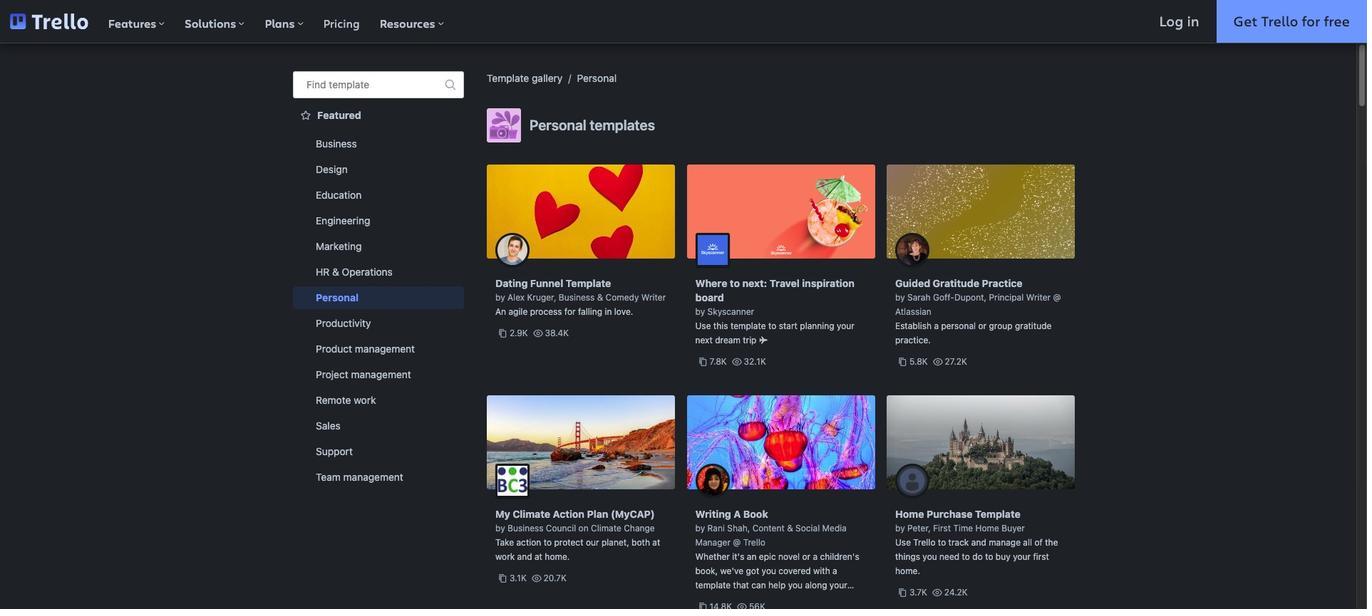 Task type: locate. For each thing, give the bounding box(es) containing it.
1 vertical spatial your
[[1013, 552, 1031, 562]]

0 horizontal spatial personal link
[[293, 287, 464, 309]]

0 horizontal spatial home
[[895, 508, 924, 520]]

management for project management
[[351, 369, 411, 381]]

1 vertical spatial template
[[566, 277, 611, 289]]

&
[[332, 266, 339, 278], [597, 292, 603, 303], [787, 523, 793, 534]]

1 vertical spatial for
[[564, 307, 576, 317]]

get
[[1234, 11, 1258, 31]]

business up design
[[316, 138, 357, 150]]

2 vertical spatial you
[[788, 580, 803, 591]]

0 vertical spatial you
[[923, 552, 937, 562]]

1 vertical spatial management
[[351, 369, 411, 381]]

2 vertical spatial template
[[695, 580, 731, 591]]

1 vertical spatial home.
[[895, 566, 920, 577]]

social
[[796, 523, 820, 534]]

2 horizontal spatial you
[[923, 552, 937, 562]]

0 vertical spatial and
[[971, 538, 986, 548]]

for inside dating funnel template by alex kruger, business & comedy writer an agile process for falling in love.
[[564, 307, 576, 317]]

business for plan
[[508, 523, 544, 534]]

by inside my climate action plan (mycap) by business council on climate change take action to protect our planet, both at work and at home.
[[495, 523, 505, 534]]

by left rani
[[695, 523, 705, 534]]

2 horizontal spatial &
[[787, 523, 793, 534]]

@ right principal
[[1053, 292, 1061, 303]]

1 vertical spatial &
[[597, 292, 603, 303]]

0 horizontal spatial for
[[564, 307, 576, 317]]

planning
[[800, 321, 834, 331]]

1 writer from the left
[[641, 292, 666, 303]]

template
[[329, 78, 369, 91], [731, 321, 766, 331], [695, 580, 731, 591]]

to
[[730, 277, 740, 289], [768, 321, 777, 331], [544, 538, 552, 548], [938, 538, 946, 548], [962, 552, 970, 562], [985, 552, 993, 562]]

2 vertical spatial template
[[975, 508, 1021, 520]]

0 vertical spatial use
[[695, 321, 711, 331]]

0 horizontal spatial business
[[316, 138, 357, 150]]

do
[[973, 552, 983, 562]]

home. inside home purchase template by peter, first time home buyer use trello to track and manage all of the things you need to do  to buy your first home.
[[895, 566, 920, 577]]

5.8k
[[910, 356, 928, 367]]

1 vertical spatial in
[[605, 307, 612, 317]]

0 vertical spatial template
[[329, 78, 369, 91]]

or inside guided gratitude practice by sarah goff-dupont, principal writer @ atlassian establish a personal or group gratitude practice.
[[978, 321, 987, 331]]

features button
[[98, 0, 175, 43]]

education link
[[293, 184, 464, 207]]

1 vertical spatial a
[[813, 552, 818, 562]]

personal down gallery
[[530, 117, 586, 133]]

management down product management 'link' at the bottom left of the page
[[351, 369, 411, 381]]

a left the personal
[[934, 321, 939, 331]]

0 horizontal spatial writer
[[641, 292, 666, 303]]

management inside 'link'
[[355, 343, 415, 355]]

management down support link
[[343, 471, 403, 483]]

travel
[[770, 277, 800, 289]]

trello inside home purchase template by peter, first time home buyer use trello to track and manage all of the things you need to do  to buy your first home.
[[913, 538, 936, 548]]

you down epic
[[762, 566, 776, 577]]

to inside my climate action plan (mycap) by business council on climate change take action to protect our planet, both at work and at home.
[[544, 538, 552, 548]]

free
[[1324, 11, 1350, 31]]

Find template field
[[293, 71, 464, 98]]

alex
[[508, 292, 525, 303]]

next:
[[742, 277, 767, 289]]

trip
[[743, 335, 757, 346]]

our
[[586, 538, 599, 548]]

manager
[[695, 538, 731, 548]]

1 horizontal spatial use
[[895, 538, 911, 548]]

7.8k
[[710, 356, 727, 367]]

by up 'an'
[[495, 292, 505, 303]]

climate down plan
[[591, 523, 622, 534]]

management for product management
[[355, 343, 415, 355]]

you down covered
[[788, 580, 803, 591]]

personal link up productivity link
[[293, 287, 464, 309]]

business inside business link
[[316, 138, 357, 150]]

& right hr
[[332, 266, 339, 278]]

1 vertical spatial and
[[517, 552, 532, 562]]

home.
[[545, 552, 570, 562], [895, 566, 920, 577]]

0 vertical spatial @
[[1053, 292, 1061, 303]]

trello image
[[10, 13, 88, 29], [10, 13, 88, 29]]

0 horizontal spatial use
[[695, 321, 711, 331]]

24.2k
[[944, 587, 968, 598]]

business up action
[[508, 523, 544, 534]]

business up falling
[[559, 292, 595, 303]]

to right action
[[544, 538, 552, 548]]

personal up productivity
[[316, 292, 359, 304]]

1 horizontal spatial or
[[978, 321, 987, 331]]

support
[[316, 446, 353, 458]]

help
[[768, 580, 786, 591]]

and inside my climate action plan (mycap) by business council on climate change take action to protect our planet, both at work and at home.
[[517, 552, 532, 562]]

writing
[[695, 508, 731, 520]]

2 horizontal spatial template
[[975, 508, 1021, 520]]

2 horizontal spatial business
[[559, 292, 595, 303]]

0 horizontal spatial &
[[332, 266, 339, 278]]

& inside writing a book by rani shah, content & social media manager @ trello whether it's an epic novel or a children's book, we've got you covered with a template that can help you along your literary journey.
[[787, 523, 793, 534]]

0 horizontal spatial at
[[535, 552, 542, 562]]

0 vertical spatial at
[[653, 538, 660, 548]]

work
[[354, 394, 376, 406], [495, 552, 515, 562]]

0 vertical spatial personal
[[577, 72, 617, 84]]

2 writer from the left
[[1026, 292, 1051, 303]]

home. down protect
[[545, 552, 570, 562]]

0 vertical spatial work
[[354, 394, 376, 406]]

work down the project management
[[354, 394, 376, 406]]

at right both
[[653, 538, 660, 548]]

with
[[813, 566, 830, 577]]

for left free
[[1302, 11, 1321, 31]]

business
[[316, 138, 357, 150], [559, 292, 595, 303], [508, 523, 544, 534]]

& for dating
[[597, 292, 603, 303]]

your inside where to next: travel inspiration board by skyscanner use this template to start planning your next dream trip ✈️
[[837, 321, 855, 331]]

or left group
[[978, 321, 987, 331]]

marketing link
[[293, 235, 464, 258]]

team management
[[316, 471, 403, 483]]

sales
[[316, 420, 341, 432]]

your inside home purchase template by peter, first time home buyer use trello to track and manage all of the things you need to do  to buy your first home.
[[1013, 552, 1031, 562]]

0 vertical spatial a
[[934, 321, 939, 331]]

2 horizontal spatial a
[[934, 321, 939, 331]]

project management
[[316, 369, 411, 381]]

your down all
[[1013, 552, 1031, 562]]

& left social
[[787, 523, 793, 534]]

writer right comedy
[[641, 292, 666, 303]]

& for writing
[[787, 523, 793, 534]]

features
[[108, 16, 156, 31]]

work down take
[[495, 552, 515, 562]]

where
[[695, 277, 727, 289]]

a right "with"
[[833, 566, 837, 577]]

0 horizontal spatial or
[[802, 552, 811, 562]]

0 vertical spatial template
[[487, 72, 529, 84]]

2 vertical spatial your
[[830, 580, 847, 591]]

project
[[316, 369, 348, 381]]

writer inside guided gratitude practice by sarah goff-dupont, principal writer @ atlassian establish a personal or group gratitude practice.
[[1026, 292, 1051, 303]]

to down first in the right bottom of the page
[[938, 538, 946, 548]]

trello right get
[[1261, 11, 1298, 31]]

action
[[553, 508, 585, 520]]

by down my on the left bottom
[[495, 523, 505, 534]]

1 horizontal spatial and
[[971, 538, 986, 548]]

writer up gratitude
[[1026, 292, 1051, 303]]

0 horizontal spatial a
[[813, 552, 818, 562]]

1 vertical spatial home
[[976, 523, 999, 534]]

home. down 'things'
[[895, 566, 920, 577]]

planet,
[[602, 538, 629, 548]]

by down board
[[695, 307, 705, 317]]

by for home
[[895, 523, 905, 534]]

& up falling
[[597, 292, 603, 303]]

by inside writing a book by rani shah, content & social media manager @ trello whether it's an epic novel or a children's book, we've got you covered with a template that can help you along your literary journey.
[[695, 523, 705, 534]]

template inside dating funnel template by alex kruger, business & comedy writer an agile process for falling in love.
[[566, 277, 611, 289]]

your right "planning"
[[837, 321, 855, 331]]

1 vertical spatial template
[[731, 321, 766, 331]]

kruger,
[[527, 292, 556, 303]]

1 vertical spatial use
[[895, 538, 911, 548]]

1 horizontal spatial in
[[1187, 11, 1199, 31]]

by left sarah at the right of the page
[[895, 292, 905, 303]]

process
[[530, 307, 562, 317]]

use up 'things'
[[895, 538, 911, 548]]

can
[[752, 580, 766, 591]]

personal for the topmost the personal 'link'
[[577, 72, 617, 84]]

0 vertical spatial business
[[316, 138, 357, 150]]

1 horizontal spatial home
[[976, 523, 999, 534]]

in
[[1187, 11, 1199, 31], [605, 307, 612, 317]]

home
[[895, 508, 924, 520], [976, 523, 999, 534]]

children's
[[820, 552, 860, 562]]

for left falling
[[564, 307, 576, 317]]

template for home
[[975, 508, 1021, 520]]

1 vertical spatial climate
[[591, 523, 622, 534]]

1 vertical spatial personal link
[[293, 287, 464, 309]]

0 vertical spatial for
[[1302, 11, 1321, 31]]

skyscanner image
[[695, 233, 730, 267]]

@ up it's
[[733, 538, 741, 548]]

1 horizontal spatial for
[[1302, 11, 1321, 31]]

pricing
[[323, 16, 360, 31]]

at down action
[[535, 552, 542, 562]]

0 vertical spatial &
[[332, 266, 339, 278]]

purchase
[[927, 508, 973, 520]]

1 horizontal spatial home.
[[895, 566, 920, 577]]

hr & operations
[[316, 266, 393, 278]]

a inside guided gratitude practice by sarah goff-dupont, principal writer @ atlassian establish a personal or group gratitude practice.
[[934, 321, 939, 331]]

book
[[743, 508, 768, 520]]

1 horizontal spatial trello
[[913, 538, 936, 548]]

personal link up personal templates
[[577, 72, 617, 84]]

or right 'novel'
[[802, 552, 811, 562]]

you inside home purchase template by peter, first time home buyer use trello to track and manage all of the things you need to do  to buy your first home.
[[923, 552, 937, 562]]

literary
[[695, 595, 724, 605]]

0 horizontal spatial in
[[605, 307, 612, 317]]

home. inside my climate action plan (mycap) by business council on climate change take action to protect our planet, both at work and at home.
[[545, 552, 570, 562]]

and inside home purchase template by peter, first time home buyer use trello to track and manage all of the things you need to do  to buy your first home.
[[971, 538, 986, 548]]

sarah goff-dupont, principal writer @ atlassian image
[[895, 233, 930, 267]]

and up do
[[971, 538, 986, 548]]

template up literary
[[695, 580, 731, 591]]

1 horizontal spatial &
[[597, 292, 603, 303]]

0 vertical spatial in
[[1187, 11, 1199, 31]]

content
[[753, 523, 785, 534]]

personal up personal templates
[[577, 72, 617, 84]]

personal inside 'link'
[[316, 292, 359, 304]]

this
[[713, 321, 728, 331]]

1 horizontal spatial at
[[653, 538, 660, 548]]

0 horizontal spatial @
[[733, 538, 741, 548]]

0 horizontal spatial you
[[762, 566, 776, 577]]

by inside home purchase template by peter, first time home buyer use trello to track and manage all of the things you need to do  to buy your first home.
[[895, 523, 905, 534]]

1 horizontal spatial writer
[[1026, 292, 1051, 303]]

plans
[[265, 16, 295, 31]]

take
[[495, 538, 514, 548]]

practice.
[[895, 335, 931, 346]]

2 vertical spatial business
[[508, 523, 544, 534]]

0 vertical spatial home
[[895, 508, 924, 520]]

use inside home purchase template by peter, first time home buyer use trello to track and manage all of the things you need to do  to buy your first home.
[[895, 538, 911, 548]]

team
[[316, 471, 341, 483]]

1 horizontal spatial you
[[788, 580, 803, 591]]

a
[[934, 321, 939, 331], [813, 552, 818, 562], [833, 566, 837, 577]]

1 vertical spatial you
[[762, 566, 776, 577]]

1 vertical spatial business
[[559, 292, 595, 303]]

template inside home purchase template by peter, first time home buyer use trello to track and manage all of the things you need to do  to buy your first home.
[[975, 508, 1021, 520]]

& inside dating funnel template by alex kruger, business & comedy writer an agile process for falling in love.
[[597, 292, 603, 303]]

product
[[316, 343, 352, 355]]

you left need
[[923, 552, 937, 562]]

climate up action
[[513, 508, 550, 520]]

management down productivity link
[[355, 343, 415, 355]]

home up peter,
[[895, 508, 924, 520]]

template up buyer
[[975, 508, 1021, 520]]

and down action
[[517, 552, 532, 562]]

for
[[1302, 11, 1321, 31], [564, 307, 576, 317]]

buyer
[[1002, 523, 1025, 534]]

education
[[316, 189, 362, 201]]

alex kruger, business & comedy writer image
[[495, 233, 530, 267]]

covered
[[779, 566, 811, 577]]

in right log
[[1187, 11, 1199, 31]]

1 horizontal spatial personal link
[[577, 72, 617, 84]]

by left peter,
[[895, 523, 905, 534]]

0 vertical spatial your
[[837, 321, 855, 331]]

2 vertical spatial personal
[[316, 292, 359, 304]]

1 vertical spatial @
[[733, 538, 741, 548]]

0 vertical spatial personal link
[[577, 72, 617, 84]]

@ inside guided gratitude practice by sarah goff-dupont, principal writer @ atlassian establish a personal or group gratitude practice.
[[1053, 292, 1061, 303]]

1 horizontal spatial business
[[508, 523, 544, 534]]

climate
[[513, 508, 550, 520], [591, 523, 622, 534]]

0 horizontal spatial climate
[[513, 508, 550, 520]]

trello up 'an'
[[743, 538, 766, 548]]

use up next
[[695, 321, 711, 331]]

dating
[[495, 277, 528, 289]]

or inside writing a book by rani shah, content & social media manager @ trello whether it's an epic novel or a children's book, we've got you covered with a template that can help you along your literary journey.
[[802, 552, 811, 562]]

by
[[495, 292, 505, 303], [895, 292, 905, 303], [695, 307, 705, 317], [495, 523, 505, 534], [695, 523, 705, 534], [895, 523, 905, 534]]

0 vertical spatial home.
[[545, 552, 570, 562]]

your inside writing a book by rani shah, content & social media manager @ trello whether it's an epic novel or a children's book, we've got you covered with a template that can help you along your literary journey.
[[830, 580, 847, 591]]

template up falling
[[566, 277, 611, 289]]

1 horizontal spatial a
[[833, 566, 837, 577]]

establish
[[895, 321, 932, 331]]

by inside guided gratitude practice by sarah goff-dupont, principal writer @ atlassian establish a personal or group gratitude practice.
[[895, 292, 905, 303]]

template left gallery
[[487, 72, 529, 84]]

home up manage
[[976, 523, 999, 534]]

2 vertical spatial a
[[833, 566, 837, 577]]

0 horizontal spatial template
[[487, 72, 529, 84]]

personal for bottommost the personal 'link'
[[316, 292, 359, 304]]

1 horizontal spatial template
[[566, 277, 611, 289]]

0 horizontal spatial work
[[354, 394, 376, 406]]

my
[[495, 508, 510, 520]]

0 vertical spatial or
[[978, 321, 987, 331]]

by inside dating funnel template by alex kruger, business & comedy writer an agile process for falling in love.
[[495, 292, 505, 303]]

buy
[[996, 552, 1011, 562]]

1 vertical spatial or
[[802, 552, 811, 562]]

0 vertical spatial management
[[355, 343, 415, 355]]

0 horizontal spatial trello
[[743, 538, 766, 548]]

agile
[[509, 307, 528, 317]]

template up featured
[[329, 78, 369, 91]]

business inside my climate action plan (mycap) by business council on climate change take action to protect our planet, both at work and at home.
[[508, 523, 544, 534]]

first
[[933, 523, 951, 534]]

1 vertical spatial work
[[495, 552, 515, 562]]

2 vertical spatial management
[[343, 471, 403, 483]]

1 horizontal spatial work
[[495, 552, 515, 562]]

need
[[940, 552, 960, 562]]

your down "with"
[[830, 580, 847, 591]]

0 horizontal spatial home.
[[545, 552, 570, 562]]

rani
[[708, 523, 725, 534]]

template up the trip
[[731, 321, 766, 331]]

by inside where to next: travel inspiration board by skyscanner use this template to start planning your next dream trip ✈️
[[695, 307, 705, 317]]

2 vertical spatial &
[[787, 523, 793, 534]]

it's
[[732, 552, 745, 562]]

a up "with"
[[813, 552, 818, 562]]

1 vertical spatial personal
[[530, 117, 586, 133]]

personal icon image
[[487, 108, 521, 143]]

in left love. at the bottom left
[[605, 307, 612, 317]]

0 horizontal spatial and
[[517, 552, 532, 562]]

trello down peter,
[[913, 538, 936, 548]]

1 horizontal spatial @
[[1053, 292, 1061, 303]]

business inside dating funnel template by alex kruger, business & comedy writer an agile process for falling in love.
[[559, 292, 595, 303]]

rani shah, content & social media manager @ trello image
[[695, 464, 730, 498]]

trello
[[1261, 11, 1298, 31], [743, 538, 766, 548], [913, 538, 936, 548]]



Task type: vqa. For each thing, say whether or not it's contained in the screenshot.


Task type: describe. For each thing, give the bounding box(es) containing it.
change
[[624, 523, 655, 534]]

hr & operations link
[[293, 261, 464, 284]]

inspiration
[[802, 277, 855, 289]]

by for writing
[[695, 523, 705, 534]]

log in link
[[1142, 0, 1217, 43]]

template gallery link
[[487, 72, 563, 84]]

by for dating
[[495, 292, 505, 303]]

1 horizontal spatial climate
[[591, 523, 622, 534]]

goff-
[[933, 292, 955, 303]]

@ inside writing a book by rani shah, content & social media manager @ trello whether it's an epic novel or a children's book, we've got you covered with a template that can help you along your literary journey.
[[733, 538, 741, 548]]

all
[[1023, 538, 1032, 548]]

2 horizontal spatial trello
[[1261, 11, 1298, 31]]

funnel
[[530, 277, 563, 289]]

to left next:
[[730, 277, 740, 289]]

20.7k
[[544, 573, 567, 584]]

the
[[1045, 538, 1058, 548]]

media
[[822, 523, 847, 534]]

guided gratitude practice by sarah goff-dupont, principal writer @ atlassian establish a personal or group gratitude practice.
[[895, 277, 1061, 346]]

practice
[[982, 277, 1023, 289]]

an
[[747, 552, 757, 562]]

team management link
[[293, 466, 464, 489]]

writer inside dating funnel template by alex kruger, business & comedy writer an agile process for falling in love.
[[641, 292, 666, 303]]

got
[[746, 566, 759, 577]]

get trello for free link
[[1217, 0, 1367, 43]]

to left start
[[768, 321, 777, 331]]

✈️
[[759, 335, 767, 346]]

comedy
[[606, 292, 639, 303]]

product management link
[[293, 338, 464, 361]]

featured link
[[293, 104, 464, 127]]

32.1k
[[744, 356, 766, 367]]

plan
[[587, 508, 608, 520]]

log in
[[1160, 11, 1199, 31]]

business for by
[[559, 292, 595, 303]]

resources
[[380, 16, 435, 31]]

dating funnel template by alex kruger, business & comedy writer an agile process for falling in love.
[[495, 277, 666, 317]]

peter,
[[907, 523, 931, 534]]

manage
[[989, 538, 1021, 548]]

0 vertical spatial climate
[[513, 508, 550, 520]]

to right do
[[985, 552, 993, 562]]

personal templates
[[530, 117, 655, 133]]

atlassian
[[895, 307, 932, 317]]

productivity
[[316, 317, 371, 329]]

project management link
[[293, 364, 464, 386]]

work inside remote work link
[[354, 394, 376, 406]]

solutions button
[[175, 0, 255, 43]]

we've
[[720, 566, 744, 577]]

an
[[495, 307, 506, 317]]

next
[[695, 335, 713, 346]]

template for dating
[[566, 277, 611, 289]]

sarah
[[907, 292, 931, 303]]

gratitude
[[933, 277, 980, 289]]

featured
[[317, 109, 361, 121]]

on
[[579, 523, 589, 534]]

pricing link
[[313, 0, 370, 43]]

group
[[989, 321, 1013, 331]]

in inside dating funnel template by alex kruger, business & comedy writer an agile process for falling in love.
[[605, 307, 612, 317]]

love.
[[614, 307, 633, 317]]

book,
[[695, 566, 718, 577]]

template gallery
[[487, 72, 563, 84]]

get trello for free
[[1234, 11, 1350, 31]]

where to next: travel inspiration board by skyscanner use this template to start planning your next dream trip ✈️
[[695, 277, 855, 346]]

template inside writing a book by rani shah, content & social media manager @ trello whether it's an epic novel or a children's book, we've got you covered with a template that can help you along your literary journey.
[[695, 580, 731, 591]]

home purchase template by peter, first time home buyer use trello to track and manage all of the things you need to do  to buy your first home.
[[895, 508, 1058, 577]]

by for guided
[[895, 292, 905, 303]]

trello inside writing a book by rani shah, content & social media manager @ trello whether it's an epic novel or a children's book, we've got you covered with a template that can help you along your literary journey.
[[743, 538, 766, 548]]

business council on climate change image
[[495, 464, 530, 498]]

support link
[[293, 441, 464, 463]]

management for team management
[[343, 471, 403, 483]]

design link
[[293, 158, 464, 181]]

engineering link
[[293, 210, 464, 232]]

work inside my climate action plan (mycap) by business council on climate change take action to protect our planet, both at work and at home.
[[495, 552, 515, 562]]

dupont,
[[955, 292, 987, 303]]

skyscanner
[[708, 307, 754, 317]]

action
[[516, 538, 541, 548]]

resources button
[[370, 0, 454, 43]]

both
[[632, 538, 650, 548]]

plans button
[[255, 0, 313, 43]]

start
[[779, 321, 798, 331]]

solutions
[[185, 16, 236, 31]]

to left do
[[962, 552, 970, 562]]

whether
[[695, 552, 730, 562]]

journey.
[[726, 595, 758, 605]]

protect
[[554, 538, 584, 548]]

marketing
[[316, 240, 362, 252]]

1 vertical spatial at
[[535, 552, 542, 562]]

3.1k
[[510, 573, 527, 584]]

peter, first time home buyer image
[[895, 464, 930, 498]]

use inside where to next: travel inspiration board by skyscanner use this template to start planning your next dream trip ✈️
[[695, 321, 711, 331]]

template inside field
[[329, 78, 369, 91]]

template inside where to next: travel inspiration board by skyscanner use this template to start planning your next dream trip ✈️
[[731, 321, 766, 331]]

product management
[[316, 343, 415, 355]]

business link
[[293, 133, 464, 155]]

council
[[546, 523, 576, 534]]

board
[[695, 292, 724, 304]]

personal for personal templates
[[530, 117, 586, 133]]

remote work
[[316, 394, 376, 406]]

along
[[805, 580, 827, 591]]

log
[[1160, 11, 1184, 31]]

2.9k
[[510, 328, 528, 339]]

remote work link
[[293, 389, 464, 412]]



